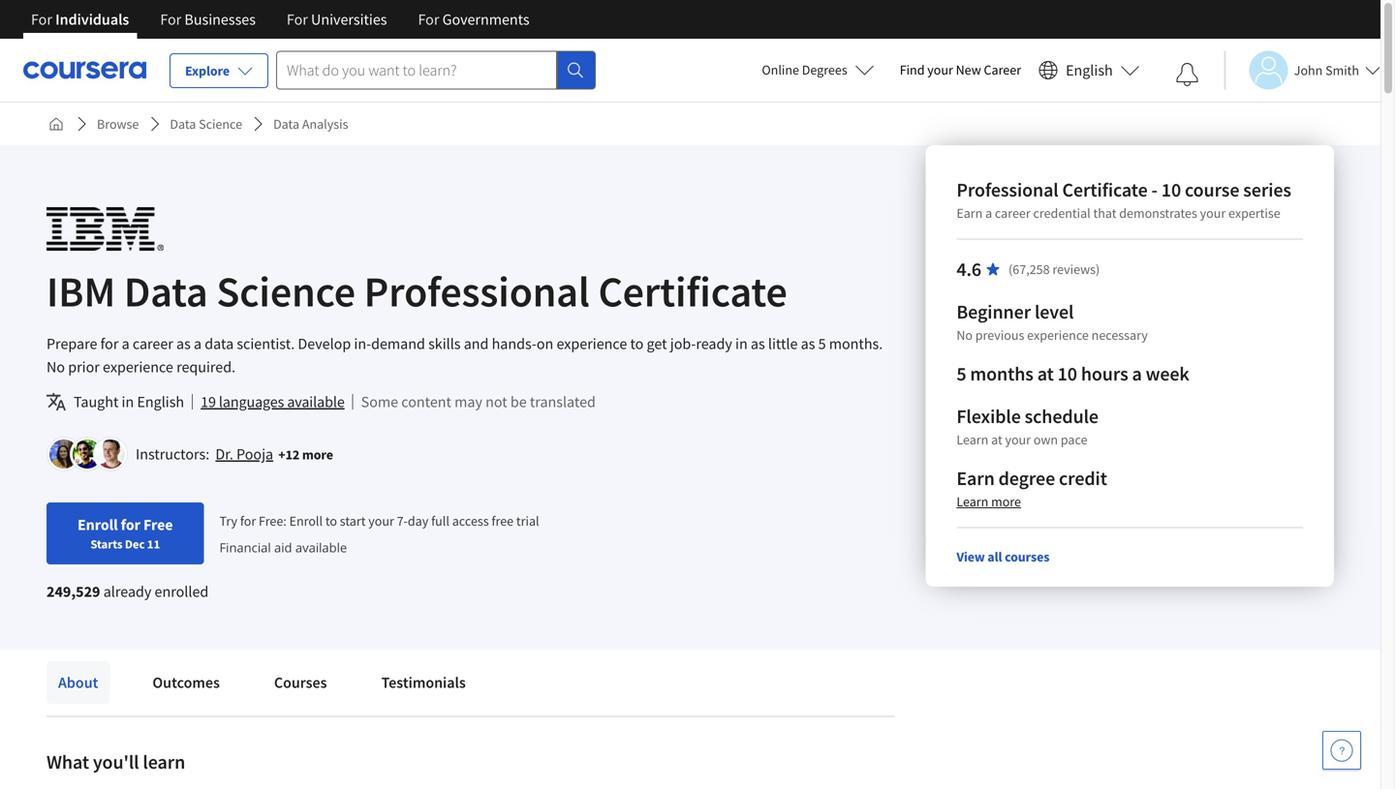 Task type: locate. For each thing, give the bounding box(es) containing it.
to left get
[[630, 334, 644, 354]]

4 for from the left
[[418, 10, 439, 29]]

3 for from the left
[[287, 10, 308, 29]]

learn
[[957, 431, 989, 449], [957, 493, 989, 511]]

your left own
[[1005, 431, 1031, 449]]

1 vertical spatial career
[[133, 334, 173, 354]]

0 vertical spatial to
[[630, 334, 644, 354]]

certificate up the job- at the left top
[[598, 265, 788, 318]]

earn up learn more link on the bottom of page
[[957, 467, 995, 491]]

for left universities
[[287, 10, 308, 29]]

data left analysis
[[273, 115, 300, 133]]

10 right -
[[1162, 178, 1182, 202]]

certificate
[[1063, 178, 1148, 202], [598, 265, 788, 318]]

governments
[[443, 10, 530, 29]]

professional certificate - 10 course series earn a career credential that demonstrates your expertise
[[957, 178, 1292, 222]]

as left little
[[751, 334, 765, 354]]

1 horizontal spatial in
[[736, 334, 748, 354]]

for up what do you want to learn? text field
[[418, 10, 439, 29]]

universities
[[311, 10, 387, 29]]

2 as from the left
[[751, 334, 765, 354]]

for left individuals
[[31, 10, 52, 29]]

english left 19
[[137, 393, 184, 412]]

5 left months
[[957, 362, 967, 386]]

as up required.
[[176, 334, 191, 354]]

10 left hours
[[1058, 362, 1078, 386]]

john smith button
[[1225, 51, 1381, 90]]

aid
[[274, 539, 292, 557]]

for inside enroll for free starts dec 11
[[121, 516, 140, 535]]

0 horizontal spatial enroll
[[78, 516, 118, 535]]

1 vertical spatial 5
[[957, 362, 967, 386]]

degrees
[[802, 61, 848, 79]]

1 vertical spatial earn
[[957, 467, 995, 491]]

more inside earn degree credit learn more
[[992, 493, 1021, 511]]

2 earn from the top
[[957, 467, 995, 491]]

financial
[[219, 539, 271, 557]]

science up scientist.
[[216, 265, 356, 318]]

1 vertical spatial more
[[992, 493, 1021, 511]]

experience right on
[[557, 334, 627, 354]]

1 horizontal spatial english
[[1066, 61, 1113, 80]]

for for try
[[240, 512, 256, 530]]

for governments
[[418, 10, 530, 29]]

1 horizontal spatial as
[[751, 334, 765, 354]]

1 horizontal spatial for
[[121, 516, 140, 535]]

home image
[[48, 116, 64, 132]]

career left "credential"
[[995, 204, 1031, 222]]

1 vertical spatial at
[[992, 431, 1003, 449]]

0 vertical spatial 10
[[1162, 178, 1182, 202]]

in right taught
[[122, 393, 134, 412]]

no left the previous
[[957, 327, 973, 344]]

level
[[1035, 300, 1074, 324]]

2 for from the left
[[160, 10, 181, 29]]

0 horizontal spatial as
[[176, 334, 191, 354]]

data for data analysis
[[273, 115, 300, 133]]

learn
[[143, 751, 185, 775]]

about
[[58, 674, 98, 693]]

on
[[537, 334, 554, 354]]

enrolled
[[155, 582, 209, 602]]

0 vertical spatial 5
[[819, 334, 826, 354]]

in inside prepare for a career as a data scientist. develop in-demand skills and hands-on experience to get job-ready in as little as 5 months. no prior experience required.
[[736, 334, 748, 354]]

at right months
[[1038, 362, 1054, 386]]

1 vertical spatial no
[[47, 358, 65, 377]]

banner navigation
[[16, 0, 545, 53]]

1 earn from the top
[[957, 204, 983, 222]]

2 horizontal spatial experience
[[1027, 327, 1089, 344]]

professional
[[957, 178, 1059, 202], [364, 265, 590, 318]]

some
[[361, 393, 398, 412]]

languages
[[219, 393, 284, 412]]

for inside prepare for a career as a data scientist. develop in-demand skills and hands-on experience to get job-ready in as little as 5 months. no prior experience required.
[[100, 334, 119, 354]]

1 for from the left
[[31, 10, 52, 29]]

no left prior
[[47, 358, 65, 377]]

to
[[630, 334, 644, 354], [326, 512, 337, 530]]

previous
[[976, 327, 1025, 344]]

flexible schedule learn at your own pace
[[957, 405, 1099, 449]]

5 months at 10 hours a week
[[957, 362, 1190, 386]]

for individuals
[[31, 10, 129, 29]]

at down flexible
[[992, 431, 1003, 449]]

career
[[995, 204, 1031, 222], [133, 334, 173, 354]]

more right +12
[[302, 446, 333, 464]]

0 vertical spatial more
[[302, 446, 333, 464]]

months
[[971, 362, 1034, 386]]

1 learn from the top
[[957, 431, 989, 449]]

1 horizontal spatial experience
[[557, 334, 627, 354]]

your left 7-
[[369, 512, 394, 530]]

0 horizontal spatial no
[[47, 358, 65, 377]]

1 horizontal spatial at
[[1038, 362, 1054, 386]]

0 horizontal spatial to
[[326, 512, 337, 530]]

view all courses link
[[957, 549, 1050, 566]]

10
[[1162, 178, 1182, 202], [1058, 362, 1078, 386]]

None search field
[[276, 51, 596, 90]]

career up 'taught in english'
[[133, 334, 173, 354]]

instructors:
[[136, 445, 210, 464]]

your down course
[[1200, 204, 1226, 222]]

2 learn from the top
[[957, 493, 989, 511]]

1 vertical spatial 10
[[1058, 362, 1078, 386]]

as right little
[[801, 334, 815, 354]]

0 horizontal spatial 5
[[819, 334, 826, 354]]

1 horizontal spatial 5
[[957, 362, 967, 386]]

0 vertical spatial in
[[736, 334, 748, 354]]

0 horizontal spatial 10
[[1058, 362, 1078, 386]]

no
[[957, 327, 973, 344], [47, 358, 65, 377]]

browse link
[[89, 107, 147, 142]]

experience inside beginner level no previous experience necessary
[[1027, 327, 1089, 344]]

free
[[492, 512, 514, 530]]

data down explore
[[170, 115, 196, 133]]

for right try
[[240, 512, 256, 530]]

for left businesses
[[160, 10, 181, 29]]

7-
[[397, 512, 408, 530]]

enroll right the free:
[[289, 512, 323, 530]]

0 vertical spatial certificate
[[1063, 178, 1148, 202]]

little
[[768, 334, 798, 354]]

1 vertical spatial professional
[[364, 265, 590, 318]]

for
[[100, 334, 119, 354], [240, 512, 256, 530], [121, 516, 140, 535]]

to inside prepare for a career as a data scientist. develop in-demand skills and hands-on experience to get job-ready in as little as 5 months. no prior experience required.
[[630, 334, 644, 354]]

instructors: dr. pooja +12 more
[[136, 445, 333, 464]]

earn inside professional certificate - 10 course series earn a career credential that demonstrates your expertise
[[957, 204, 983, 222]]

What do you want to learn? text field
[[276, 51, 557, 90]]

1 as from the left
[[176, 334, 191, 354]]

for
[[31, 10, 52, 29], [160, 10, 181, 29], [287, 10, 308, 29], [418, 10, 439, 29]]

10 inside professional certificate - 10 course series earn a career credential that demonstrates your expertise
[[1162, 178, 1182, 202]]

be
[[511, 393, 527, 412]]

1 horizontal spatial more
[[992, 493, 1021, 511]]

english
[[1066, 61, 1113, 80], [137, 393, 184, 412]]

0 vertical spatial english
[[1066, 61, 1113, 80]]

a left the data
[[194, 334, 202, 354]]

10 for -
[[1162, 178, 1182, 202]]

1 horizontal spatial professional
[[957, 178, 1059, 202]]

0 vertical spatial professional
[[957, 178, 1059, 202]]

demand
[[371, 334, 425, 354]]

1 vertical spatial in
[[122, 393, 134, 412]]

1 vertical spatial english
[[137, 393, 184, 412]]

data science link
[[162, 107, 250, 142]]

10 for at
[[1058, 362, 1078, 386]]

0 vertical spatial no
[[957, 327, 973, 344]]

learn down flexible
[[957, 431, 989, 449]]

available inside button
[[287, 393, 345, 412]]

0 horizontal spatial more
[[302, 446, 333, 464]]

2 horizontal spatial as
[[801, 334, 815, 354]]

0 vertical spatial science
[[199, 115, 242, 133]]

for right prepare
[[100, 334, 119, 354]]

a inside professional certificate - 10 course series earn a career credential that demonstrates your expertise
[[986, 204, 993, 222]]

1 horizontal spatial 10
[[1162, 178, 1182, 202]]

experience down "level"
[[1027, 327, 1089, 344]]

ibm data science professional certificate
[[47, 265, 788, 318]]

for for enroll
[[121, 516, 140, 535]]

a
[[986, 204, 993, 222], [122, 334, 130, 354], [194, 334, 202, 354], [1132, 362, 1142, 386]]

earn up the 4.6
[[957, 204, 983, 222]]

prepare
[[47, 334, 97, 354]]

1 vertical spatial available
[[295, 539, 347, 557]]

science down explore popup button
[[199, 115, 242, 133]]

ibm
[[47, 265, 115, 318]]

full
[[431, 512, 450, 530]]

scientist.
[[237, 334, 295, 354]]

english button
[[1031, 39, 1148, 102]]

0 vertical spatial earn
[[957, 204, 983, 222]]

for up dec
[[121, 516, 140, 535]]

5 left months.
[[819, 334, 826, 354]]

4.6
[[957, 257, 982, 282]]

courses
[[1005, 549, 1050, 566]]

ready
[[696, 334, 733, 354]]

in-
[[354, 334, 371, 354]]

enroll for free starts dec 11
[[78, 516, 173, 552]]

a left "credential"
[[986, 204, 993, 222]]

expertise
[[1229, 204, 1281, 222]]

your
[[928, 61, 953, 79], [1200, 204, 1226, 222], [1005, 431, 1031, 449], [369, 512, 394, 530]]

to left start
[[326, 512, 337, 530]]

find
[[900, 61, 925, 79]]

0 horizontal spatial career
[[133, 334, 173, 354]]

for universities
[[287, 10, 387, 29]]

you'll
[[93, 751, 139, 775]]

1 horizontal spatial career
[[995, 204, 1031, 222]]

view all courses
[[957, 549, 1050, 566]]

in right ready
[[736, 334, 748, 354]]

0 vertical spatial career
[[995, 204, 1031, 222]]

no inside prepare for a career as a data scientist. develop in-demand skills and hands-on experience to get job-ready in as little as 5 months. no prior experience required.
[[47, 358, 65, 377]]

for inside try for free: enroll to start your 7-day full access free trial financial aid available
[[240, 512, 256, 530]]

1 horizontal spatial no
[[957, 327, 973, 344]]

1 horizontal spatial enroll
[[289, 512, 323, 530]]

available right aid on the bottom left of page
[[295, 539, 347, 557]]

0 horizontal spatial in
[[122, 393, 134, 412]]

1 horizontal spatial certificate
[[1063, 178, 1148, 202]]

for for governments
[[418, 10, 439, 29]]

experience up 'taught in english'
[[103, 358, 173, 377]]

learn inside flexible schedule learn at your own pace
[[957, 431, 989, 449]]

data
[[170, 115, 196, 133], [273, 115, 300, 133], [124, 265, 208, 318]]

more
[[302, 446, 333, 464], [992, 493, 1021, 511]]

more for pooja
[[302, 446, 333, 464]]

at
[[1038, 362, 1054, 386], [992, 431, 1003, 449]]

dr. pooja link
[[216, 445, 273, 464]]

more down degree
[[992, 493, 1021, 511]]

at inside flexible schedule learn at your own pace
[[992, 431, 1003, 449]]

learn inside earn degree credit learn more
[[957, 493, 989, 511]]

analysis
[[302, 115, 348, 133]]

dr.
[[216, 445, 233, 464]]

0 vertical spatial available
[[287, 393, 345, 412]]

available inside try for free: enroll to start your 7-day full access free trial financial aid available
[[295, 539, 347, 557]]

professional up "credential"
[[957, 178, 1059, 202]]

professional up and
[[364, 265, 590, 318]]

1 vertical spatial to
[[326, 512, 337, 530]]

earn
[[957, 204, 983, 222], [957, 467, 995, 491]]

english right career
[[1066, 61, 1113, 80]]

0 horizontal spatial at
[[992, 431, 1003, 449]]

-
[[1152, 178, 1158, 202]]

0 vertical spatial learn
[[957, 431, 989, 449]]

science
[[199, 115, 242, 133], [216, 265, 356, 318]]

enroll up starts
[[78, 516, 118, 535]]

1 vertical spatial certificate
[[598, 265, 788, 318]]

2 horizontal spatial for
[[240, 512, 256, 530]]

online
[[762, 61, 800, 79]]

learn up view
[[957, 493, 989, 511]]

certificate up that
[[1063, 178, 1148, 202]]

available up +12 more button
[[287, 393, 345, 412]]

1 horizontal spatial to
[[630, 334, 644, 354]]

0 horizontal spatial for
[[100, 334, 119, 354]]

1 vertical spatial learn
[[957, 493, 989, 511]]

more inside instructors: dr. pooja +12 more
[[302, 446, 333, 464]]



Task type: vqa. For each thing, say whether or not it's contained in the screenshot.
the high-
no



Task type: describe. For each thing, give the bounding box(es) containing it.
no inside beginner level no previous experience necessary
[[957, 327, 973, 344]]

content
[[401, 393, 452, 412]]

your inside flexible schedule learn at your own pace
[[1005, 431, 1031, 449]]

for for prepare
[[100, 334, 119, 354]]

all
[[988, 549, 1003, 566]]

0 horizontal spatial professional
[[364, 265, 590, 318]]

find your new career
[[900, 61, 1022, 79]]

career inside professional certificate - 10 course series earn a career credential that demonstrates your expertise
[[995, 204, 1031, 222]]

taught
[[74, 393, 119, 412]]

credential
[[1034, 204, 1091, 222]]

skills
[[428, 334, 461, 354]]

access
[[452, 512, 489, 530]]

john smith
[[1295, 62, 1360, 79]]

pooja
[[237, 445, 273, 464]]

(67,258 reviews)
[[1009, 261, 1100, 278]]

courses link
[[263, 662, 339, 705]]

to inside try for free: enroll to start your 7-day full access free trial financial aid available
[[326, 512, 337, 530]]

+12
[[278, 446, 300, 464]]

a left week on the top right
[[1132, 362, 1142, 386]]

own
[[1034, 431, 1058, 449]]

what you'll learn
[[47, 751, 185, 775]]

necessary
[[1092, 327, 1148, 344]]

joseph santarcangelo image
[[96, 440, 125, 469]]

beginner level no previous experience necessary
[[957, 300, 1148, 344]]

0 horizontal spatial experience
[[103, 358, 173, 377]]

earn degree credit learn more
[[957, 467, 1108, 511]]

show notifications image
[[1176, 63, 1200, 86]]

for businesses
[[160, 10, 256, 29]]

develop
[[298, 334, 351, 354]]

career
[[984, 61, 1022, 79]]

reviews)
[[1053, 261, 1100, 278]]

taught in english
[[74, 393, 184, 412]]

help center image
[[1331, 739, 1354, 763]]

required.
[[176, 358, 236, 377]]

may
[[455, 393, 483, 412]]

(67,258
[[1009, 261, 1050, 278]]

prepare for a career as a data scientist. develop in-demand skills and hands-on experience to get job-ready in as little as 5 months. no prior experience required.
[[47, 334, 883, 377]]

coursera image
[[23, 55, 146, 86]]

online degrees button
[[747, 48, 890, 91]]

try
[[219, 512, 238, 530]]

your inside professional certificate - 10 course series earn a career credential that demonstrates your expertise
[[1200, 204, 1226, 222]]

view
[[957, 549, 985, 566]]

outcomes
[[153, 674, 220, 693]]

testimonials link
[[370, 662, 478, 705]]

not
[[486, 393, 508, 412]]

0 horizontal spatial english
[[137, 393, 184, 412]]

degree
[[999, 467, 1056, 491]]

your inside try for free: enroll to start your 7-day full access free trial financial aid available
[[369, 512, 394, 530]]

hours
[[1081, 362, 1129, 386]]

for for universities
[[287, 10, 308, 29]]

already
[[103, 582, 152, 602]]

trial
[[516, 512, 539, 530]]

pace
[[1061, 431, 1088, 449]]

about link
[[47, 662, 110, 705]]

for for individuals
[[31, 10, 52, 29]]

enroll inside try for free: enroll to start your 7-day full access free trial financial aid available
[[289, 512, 323, 530]]

1 vertical spatial science
[[216, 265, 356, 318]]

individuals
[[55, 10, 129, 29]]

19 languages available button
[[201, 391, 345, 414]]

a right prepare
[[122, 334, 130, 354]]

romeo kienzler image
[[73, 440, 102, 469]]

testimonials
[[381, 674, 466, 693]]

prior
[[68, 358, 100, 377]]

+12 more button
[[278, 445, 333, 465]]

hands-
[[492, 334, 537, 354]]

get
[[647, 334, 667, 354]]

explore
[[185, 62, 230, 79]]

free
[[143, 516, 173, 535]]

19 languages available
[[201, 393, 345, 412]]

data science
[[170, 115, 242, 133]]

career inside prepare for a career as a data scientist. develop in-demand skills and hands-on experience to get job-ready in as little as 5 months. no prior experience required.
[[133, 334, 173, 354]]

english inside "button"
[[1066, 61, 1113, 80]]

day
[[408, 512, 429, 530]]

certificate inside professional certificate - 10 course series earn a career credential that demonstrates your expertise
[[1063, 178, 1148, 202]]

for for businesses
[[160, 10, 181, 29]]

11
[[147, 537, 160, 552]]

businesses
[[185, 10, 256, 29]]

data for data science
[[170, 115, 196, 133]]

smith
[[1326, 62, 1360, 79]]

data
[[205, 334, 234, 354]]

enroll inside enroll for free starts dec 11
[[78, 516, 118, 535]]

data up the data
[[124, 265, 208, 318]]

data analysis link
[[266, 107, 356, 142]]

more for credit
[[992, 493, 1021, 511]]

outcomes link
[[141, 662, 232, 705]]

try for free: enroll to start your 7-day full access free trial financial aid available
[[219, 512, 539, 557]]

ibm image
[[47, 207, 164, 251]]

john
[[1295, 62, 1323, 79]]

0 horizontal spatial certificate
[[598, 265, 788, 318]]

demonstrates
[[1120, 204, 1198, 222]]

find your new career link
[[890, 58, 1031, 82]]

translated
[[530, 393, 596, 412]]

dr. pooja image
[[49, 440, 79, 469]]

start
[[340, 512, 366, 530]]

19
[[201, 393, 216, 412]]

3 as from the left
[[801, 334, 815, 354]]

0 vertical spatial at
[[1038, 362, 1054, 386]]

professional inside professional certificate - 10 course series earn a career credential that demonstrates your expertise
[[957, 178, 1059, 202]]

earn inside earn degree credit learn more
[[957, 467, 995, 491]]

5 inside prepare for a career as a data scientist. develop in-demand skills and hands-on experience to get job-ready in as little as 5 months. no prior experience required.
[[819, 334, 826, 354]]

learn more link
[[957, 493, 1021, 511]]

schedule
[[1025, 405, 1099, 429]]

249,529 already enrolled
[[47, 582, 209, 602]]

some content may not be translated
[[361, 393, 596, 412]]

free:
[[259, 512, 287, 530]]

online degrees
[[762, 61, 848, 79]]

new
[[956, 61, 982, 79]]

your right find
[[928, 61, 953, 79]]

flexible
[[957, 405, 1021, 429]]



